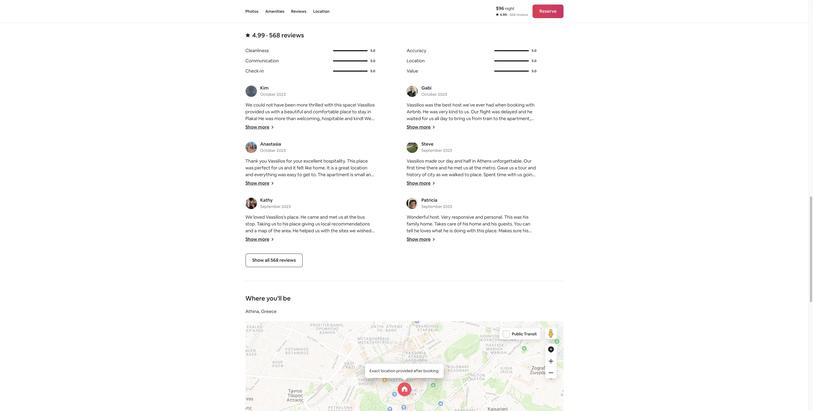 Task type: vqa. For each thing, say whether or not it's contained in the screenshot.
Save BUTTON on the right top of the page
no



Task type: locate. For each thing, give the bounding box(es) containing it.
place. down personal.
[[485, 228, 498, 234]]

0 vertical spatial gave
[[497, 165, 508, 171]]

0 vertical spatial also
[[516, 170, 524, 176]]

1 vertical spatial location
[[407, 58, 425, 64]]

of
[[441, 150, 445, 156], [422, 172, 426, 178], [498, 179, 502, 185], [427, 192, 432, 198], [522, 192, 526, 198], [457, 221, 462, 227], [268, 228, 273, 234], [478, 235, 482, 241], [312, 249, 316, 255]]

1 vertical spatial host
[[278, 179, 287, 185]]

2 recommend from the top
[[245, 262, 271, 268]]

is inside we loved vassilios's place. he came and met us at the bus stop. taking us to his place giving us local recommendations and a map of the area. he helped us with the sites we wished to visit. his hospitality went above and beyond. he also had fresh fruit, coffee and fresh bread for us when we got there. the large balcony with the view of the acropolis is spectacular. all around the best place we stayed. i'd highly recommend it.
[[346, 249, 349, 255]]

1 vertical spatial 4.99 · 568 reviews
[[252, 31, 304, 39]]

1 vertical spatial ever
[[423, 199, 432, 205]]

is left small on the left top of page
[[350, 172, 353, 178]]

everything.
[[412, 177, 436, 183]]

friends!
[[297, 129, 312, 135]]

what down guests
[[407, 242, 417, 248]]

october
[[260, 92, 276, 97], [421, 92, 437, 97], [260, 148, 276, 153]]

add a place to the map image
[[548, 347, 554, 354]]

view
[[301, 249, 311, 255]]

5.0 out of 5.0 image
[[333, 50, 368, 51], [333, 50, 368, 51], [494, 50, 529, 51], [494, 50, 529, 51], [333, 60, 368, 62], [333, 60, 368, 62], [494, 60, 529, 62], [494, 60, 529, 62], [333, 71, 368, 72], [333, 71, 368, 72], [494, 71, 529, 72], [494, 71, 529, 72]]

a down hospitality. on the top left of page
[[335, 165, 337, 171]]

waited
[[407, 116, 421, 122]]

ever inside vassilios was the best host we've ever had when booking with airbnb. he was very kind to us.  our flight was delayed and he waited for us all day to bring us from train to the apartment, we really appreciated this. when he picked us up from the train station, he showed us around town. when we arrived at the airbnb, he was kind enough to buy us bread and fruit which was much needed after traveling 24h. before arriving, he sent me a list of recommendations to do around athens (restaurants, sight seeings, etc). he was extremely responsive and helpful. the airbnb was very clean and spacious for two people. the location was in a safe and quiet area but also close to everything. we would stay here again!! thank you vassilios!
[[476, 102, 485, 108]]

list
[[243, 85, 566, 268]]

around down before on the top of the page
[[498, 150, 513, 156]]

us down half
[[463, 165, 468, 171]]

tour
[[518, 165, 527, 171]]

important
[[449, 186, 470, 192]]

0 vertical spatial me
[[423, 150, 430, 156]]

with
[[324, 102, 333, 108], [526, 102, 535, 108], [271, 109, 280, 115], [507, 172, 516, 178], [475, 179, 484, 185], [527, 179, 536, 185], [321, 228, 330, 234], [467, 228, 476, 234], [283, 249, 292, 255]]

two
[[522, 164, 531, 169]]

show more button down history
[[407, 181, 435, 187]]

1 vertical spatial all
[[272, 256, 277, 261]]

seeing
[[512, 199, 526, 205]]

2023 inside the anastasia october 2023
[[277, 148, 286, 153]]

a inside thank you vassilios for your excellent hospitality. this place was perfect for us and it felt like home. it is a great location and everything was easy to get to. the apartment is small and very clean. the host is very friendly and recommended us fantastic local restaurants. thank you for giving me this experience and i will definitely be back!!
[[335, 165, 337, 171]]

we inside we loved vassilios's place. he came and met us at the bus stop. taking us to his place giving us local recommendations and a map of the area. he helped us with the sites we wished to visit. his hospitality went above and beyond. he also had fresh fruit, coffee and fresh bread for us when we got there. the large balcony with the view of the acropolis is spectacular. all around the best place we stayed. i'd highly recommend it.
[[245, 215, 252, 221]]

0 vertical spatial had
[[486, 102, 494, 108]]

september inside patricia september 2023
[[421, 204, 442, 210]]

had up flight
[[486, 102, 494, 108]]

reviews inside button
[[280, 258, 296, 264]]

zoom out image
[[549, 371, 553, 376]]

show more for of
[[245, 237, 269, 243]]

recommendations
[[446, 150, 485, 156], [439, 192, 478, 198], [332, 221, 370, 227], [483, 235, 522, 241]]

0 vertical spatial around
[[463, 129, 478, 135]]

1 vertical spatial best
[[302, 256, 311, 261]]

we
[[245, 102, 252, 108], [364, 116, 371, 122], [437, 177, 444, 183], [245, 215, 252, 221]]

show for vassilios was the best host we've ever had when booking with airbnb. he was very kind to us.  our flight was delayed and he waited for us all day to bring us from train to the apartment, we really appreciated this. when he picked us up from the train station, he showed us around town. when we arrived at the airbnb, he was kind enough to buy us bread and fruit which was much needed after traveling 24h. before arriving, he sent me a list of recommendations to do around athens (restaurants, sight seeings, etc). he was extremely responsive and helpful. the airbnb was very clean and spacious for two people. the location was in a safe and quiet area but also close to everything. we would stay here again!! thank you vassilios!
[[407, 124, 418, 130]]

again.
[[425, 206, 437, 212]]

0 vertical spatial day
[[440, 116, 448, 122]]

and down the comfortable. at the bottom right of page
[[439, 242, 446, 248]]

do down 24h.
[[491, 150, 497, 156]]

1 horizontal spatial 4.99
[[500, 12, 507, 17]]

home. inside wonderful host.  very responsive and personal. this was his family home. takes care of  his home and his guests. you can tell he loves what he is doing with this place. makes sure his guests are comfortable. gave lots of recommendations on what to see do and where to eat.
[[420, 221, 433, 227]]

1 horizontal spatial giving
[[331, 186, 343, 192]]

0 vertical spatial will
[[328, 123, 334, 129]]

you
[[259, 158, 267, 164], [507, 177, 514, 183], [315, 186, 323, 192], [452, 206, 460, 212]]

all inside vassilios was the best host we've ever had when booking with airbnb. he was very kind to us.  our flight was delayed and he waited for us all day to bring us from train to the apartment, we really appreciated this. when he picked us up from the train station, he showed us around town. when we arrived at the airbnb, he was kind enough to buy us bread and fruit which was much needed after traveling 24h. before arriving, he sent me a list of recommendations to do around athens (restaurants, sight seeings, etc). he was extremely responsive and helpful. the airbnb was very clean and spacious for two people. the location was in a safe and quiet area but also close to everything. we would stay here again!! thank you vassilios!
[[435, 116, 439, 122]]

2 vertical spatial around
[[278, 256, 293, 261]]

where
[[447, 242, 460, 248]]

was inside wonderful host.  very responsive and personal. this was his family home. takes care of  his home and his guests. you can tell he loves what he is doing with this place. makes sure his guests are comfortable. gave lots of recommendations on what to see do and where to eat.
[[514, 215, 522, 221]]

everything!
[[468, 206, 492, 212]]

1 vertical spatial giving
[[302, 221, 314, 227]]

0 horizontal spatial i
[[279, 192, 280, 198]]

you down but on the right
[[507, 177, 514, 183]]

taking
[[257, 221, 270, 227]]

1 vertical spatial home.
[[420, 221, 433, 227]]

family
[[407, 221, 419, 227]]

made up there
[[425, 158, 437, 164]]

october for kim
[[260, 92, 276, 97]]

gave inside wonderful host.  very responsive and personal. this was his family home. takes care of  his home and his guests. you can tell he loves what he is doing with this place. makes sure his guests are comfortable. gave lots of recommendations on what to see do and where to eat.
[[457, 235, 468, 241]]

ever up flight
[[476, 102, 485, 108]]

be inside we could not have been more thrilled with this space!  vassilios provided us with a beautiful and comfortable place to stay in plaka! he was more than welcoming, hospitable and kind!  we will, hopefully, be able to visit again and will without hesitation recommend his place to friends!  spectacular!!!!
[[275, 123, 281, 129]]

2023 inside patricia september 2023
[[443, 204, 452, 210]]

september for patricia
[[421, 204, 442, 210]]

0 vertical spatial do
[[491, 150, 497, 156]]

our
[[471, 109, 479, 115], [524, 158, 532, 164]]

5.0 for communication
[[370, 59, 375, 63]]

do down going
[[520, 179, 526, 185]]

more up able
[[274, 116, 285, 122]]

he down 'sites'
[[344, 235, 350, 241]]

1 vertical spatial gave
[[457, 235, 468, 241]]

vassilios up kind!
[[357, 102, 375, 108]]

with up lots
[[467, 228, 476, 234]]

athens down food
[[480, 199, 495, 205]]

walked
[[449, 172, 464, 178]]

very up appreciated
[[439, 109, 448, 115]]

if
[[407, 199, 409, 205]]

recommend inside we loved vassilios's place. he came and met us at the bus stop. taking us to his place giving us local recommendations and a map of the area. he helped us with the sites we wished to visit. his hospitality went above and beyond. he also had fresh fruit, coffee and fresh bread for us when we got there. the large balcony with the view of the acropolis is spectacular. all around the best place we stayed. i'd highly recommend it.
[[245, 262, 271, 268]]

1 vertical spatial also
[[351, 235, 359, 241]]

vassilios up first
[[407, 158, 424, 164]]

to up kind!
[[352, 109, 357, 115]]

0 vertical spatial time
[[416, 165, 426, 171]]

are
[[422, 235, 428, 241]]

to
[[352, 109, 357, 115], [459, 109, 463, 115], [449, 116, 453, 122], [494, 116, 498, 122], [292, 123, 296, 129], [291, 129, 296, 135], [473, 136, 477, 142], [486, 150, 490, 156], [297, 172, 302, 178], [465, 172, 469, 178], [407, 177, 411, 183], [514, 179, 519, 185], [431, 186, 436, 192], [445, 199, 449, 205], [474, 199, 479, 205], [277, 221, 282, 227], [245, 235, 250, 241], [418, 242, 423, 248], [461, 242, 466, 248]]

vassilios was the best host we've ever had when booking with airbnb. he was very kind to us.  our flight was delayed and he waited for us all day to bring us from train to the apartment, we really appreciated this. when he picked us up from the train station, he showed us around town. when we arrived at the airbnb, he was kind enough to buy us bread and fruit which was much needed after traveling 24h. before arriving, he sent me a list of recommendations to do around athens (restaurants, sight seeings, etc). he was extremely responsive and helpful. the airbnb was very clean and spacious for two people. the location was in a safe and quiet area but also close to everything. we would stay here again!! thank you vassilios!
[[407, 102, 536, 183]]

his up can
[[523, 215, 529, 221]]

this up guests.
[[504, 215, 513, 221]]

station,
[[417, 129, 433, 135]]

1 horizontal spatial will
[[328, 123, 334, 129]]

0 horizontal spatial stay
[[358, 109, 366, 115]]

4.99 down $96 night
[[500, 12, 507, 17]]

0 vertical spatial kind
[[449, 109, 458, 115]]

stayed.
[[332, 256, 347, 261]]

1 vertical spatial when
[[329, 242, 341, 248]]

best down view at the bottom
[[302, 256, 311, 261]]

back!!
[[315, 192, 328, 198]]

1 horizontal spatial location
[[407, 58, 425, 64]]

show more for was
[[245, 181, 269, 187]]

us
[[265, 109, 270, 115], [429, 116, 434, 122], [466, 116, 471, 122], [497, 123, 501, 129], [457, 129, 462, 135], [487, 136, 492, 142], [278, 165, 283, 171], [463, 165, 468, 171], [509, 165, 514, 171], [517, 172, 522, 178], [360, 179, 365, 185], [469, 179, 474, 185], [502, 186, 507, 192], [338, 215, 343, 221], [271, 221, 276, 227], [315, 221, 320, 227], [315, 228, 320, 234], [323, 242, 328, 248]]

giving inside thank you vassilios for your excellent hospitality. this place was perfect for us and it felt like home. it is a great location and everything was easy to get to. the apartment is small and very clean. the host is very friendly and recommended us fantastic local restaurants. thank you for giving me this experience and i will definitely be back!!
[[331, 186, 343, 192]]

kim
[[260, 85, 269, 91]]

0 horizontal spatial train
[[407, 129, 416, 135]]

easy
[[287, 172, 296, 178]]

0 horizontal spatial this
[[347, 158, 355, 164]]

2 vertical spatial place.
[[485, 228, 498, 234]]

his up doing
[[463, 221, 468, 227]]

be
[[275, 123, 281, 129], [309, 192, 314, 198], [505, 199, 511, 205], [283, 295, 291, 303]]

show more for he
[[407, 237, 431, 243]]

the inside we loved vassilios's place. he came and met us at the bus stop. taking us to his place giving us local recommendations and a map of the area. he helped us with the sites we wished to visit. his hospitality went above and beyond. he also had fresh fruit, coffee and fresh bread for us when we got there. the large balcony with the view of the acropolis is spectacular. all around the best place we stayed. i'd highly recommend it.
[[245, 249, 253, 255]]

0 horizontal spatial also
[[351, 235, 359, 241]]

0 vertical spatial host
[[453, 102, 462, 108]]

september inside steve september 2023
[[421, 148, 442, 153]]

hesitation
[[352, 123, 373, 129]]

recommendations down makes
[[483, 235, 522, 241]]

0 vertical spatial giving
[[331, 186, 343, 192]]

will
[[328, 123, 334, 129], [281, 192, 287, 198], [498, 199, 504, 205]]

responsive
[[512, 157, 534, 163], [452, 215, 474, 221]]

kathy image
[[245, 198, 257, 210], [245, 198, 257, 210]]

our inside vassilios was the best host we've ever had when booking with airbnb. he was very kind to us.  our flight was delayed and he waited for us all day to bring us from train to the apartment, we really appreciated this. when he picked us up from the train station, he showed us around town. when we arrived at the airbnb, he was kind enough to buy us bread and fruit which was much needed after traveling 24h. before arriving, he sent me a list of recommendations to do around athens (restaurants, sight seeings, etc). he was extremely responsive and helpful. the airbnb was very clean and spacious for two people. the location was in a safe and quiet area but also close to everything. we would stay here again!! thank you vassilios!
[[471, 109, 479, 115]]

able
[[282, 123, 291, 129]]

at up 'sites'
[[344, 215, 348, 221]]

reviews right "it."
[[280, 258, 296, 264]]

0 horizontal spatial made
[[425, 158, 437, 164]]

0 horizontal spatial fresh
[[245, 242, 256, 248]]

0 horizontal spatial this
[[334, 102, 342, 108]]

show more button for for
[[407, 124, 435, 130]]

his up area.
[[283, 221, 288, 227]]

list containing kim
[[243, 85, 566, 268]]

athina, greece
[[245, 309, 277, 315]]

0 vertical spatial athens
[[514, 150, 528, 156]]

was up the clean
[[480, 157, 488, 163]]

recommendations inside vassilios made our day and half in athens unforgettable.  our first time there and he met us at the metro.  gave us a tour and history of city as we walked to place.  spent time with us going over everything and provided us with guide of what to do with one full day to hit all important sites.  he made us feel like family.  all of his recommendations for food were 10 out of 10. if we're ever lucky to come back to athens i will be seeing vassilios again.  thank you for everything!
[[439, 192, 478, 198]]

0 vertical spatial met
[[454, 165, 462, 171]]

0 vertical spatial train
[[483, 116, 493, 122]]

can
[[523, 221, 530, 227]]

vassilios up airbnb.
[[407, 102, 424, 108]]

we up hesitation
[[364, 116, 371, 122]]

had
[[486, 102, 494, 108], [360, 235, 368, 241]]

0 vertical spatial bread
[[493, 136, 505, 142]]

1 horizontal spatial ever
[[476, 102, 485, 108]]

from down flight
[[472, 116, 482, 122]]

0 vertical spatial responsive
[[512, 157, 534, 163]]

1 horizontal spatial i
[[496, 199, 497, 205]]

giving
[[331, 186, 343, 192], [302, 221, 314, 227]]

september for kathy
[[260, 204, 281, 210]]

place up area.
[[289, 221, 301, 227]]

1 horizontal spatial all
[[435, 116, 439, 122]]

0 vertical spatial 4.99 · 568 reviews
[[500, 12, 528, 17]]

show more for history
[[407, 181, 431, 187]]

0 vertical spatial i
[[279, 192, 280, 198]]

at inside vassilios made our day and half in athens unforgettable.  our first time there and he met us at the metro.  gave us a tour and history of city as we walked to place.  spent time with us going over everything and provided us with guide of what to do with one full day to hit all important sites.  he made us feel like family.  all of his recommendations for food were 10 out of 10. if we're ever lucky to come back to athens i will be seeing vassilios again.  thank you for everything!
[[469, 165, 473, 171]]

1 horizontal spatial location
[[432, 170, 449, 176]]

gabi october 2023
[[421, 85, 447, 97]]

athens down arriving,
[[514, 150, 528, 156]]

this inside thank you vassilios for your excellent hospitality. this place was perfect for us and it felt like home. it is a great location and everything was easy to get to. the apartment is small and very clean. the host is very friendly and recommended us fantastic local restaurants. thank you for giving me this experience and i will definitely be back!!
[[347, 158, 355, 164]]

1 vertical spatial responsive
[[452, 215, 474, 221]]

1 vertical spatial i
[[496, 199, 497, 205]]

2023 inside 'gabi october 2023'
[[438, 92, 447, 97]]

this down small on the left top of page
[[352, 186, 360, 192]]

best inside vassilios was the best host we've ever had when booking with airbnb. he was very kind to us.  our flight was delayed and he waited for us all day to bring us from train to the apartment, we really appreciated this. when he picked us up from the train station, he showed us around town. when we arrived at the airbnb, he was kind enough to buy us bread and fruit which was much needed after traveling 24h. before arriving, he sent me a list of recommendations to do around athens (restaurants, sight seeings, etc). he was extremely responsive and helpful. the airbnb was very clean and spacious for two people. the location was in a safe and quiet area but also close to everything. we would stay here again!! thank you vassilios!
[[442, 102, 452, 108]]

will down restaurants.
[[281, 192, 287, 198]]

0 horizontal spatial from
[[472, 116, 482, 122]]

0 vertical spatial this
[[334, 102, 342, 108]]

was
[[425, 102, 433, 108], [430, 109, 438, 115], [492, 109, 500, 115], [265, 116, 273, 122], [437, 136, 445, 142], [420, 143, 428, 149], [480, 157, 488, 163], [456, 164, 464, 169], [245, 165, 254, 171], [450, 170, 458, 176], [278, 172, 286, 178], [514, 215, 522, 221]]

he right tell
[[414, 228, 419, 234]]

this inside wonderful host.  very responsive and personal. this was his family home. takes care of  his home and his guests. you can tell he loves what he is doing with this place. makes sure his guests are comfortable. gave lots of recommendations on what to see do and where to eat.
[[504, 215, 513, 221]]

the left large at the bottom left of the page
[[245, 249, 253, 255]]

1 vertical spatial everything
[[417, 179, 440, 185]]

we up hit
[[437, 177, 444, 183]]

2023 inside kim october 2023
[[277, 92, 286, 97]]

bread inside vassilios was the best host we've ever had when booking with airbnb. he was very kind to us.  our flight was delayed and he waited for us all day to bring us from train to the apartment, we really appreciated this. when he picked us up from the train station, he showed us around town. when we arrived at the airbnb, he was kind enough to buy us bread and fruit which was much needed after traveling 24h. before arriving, he sent me a list of recommendations to do around athens (restaurants, sight seeings, etc). he was extremely responsive and helpful. the airbnb was very clean and spacious for two people. the location was in a safe and quiet area but also close to everything. we would stay here again!! thank you vassilios!
[[493, 136, 505, 142]]

gabi image
[[407, 86, 418, 97]]

large
[[254, 249, 265, 255]]

1 horizontal spatial this
[[504, 215, 513, 221]]

1 vertical spatial recommend
[[245, 262, 271, 268]]

with right balcony
[[283, 249, 292, 255]]

me down steve
[[423, 150, 430, 156]]

show more button for history
[[407, 181, 435, 187]]

a inside we loved vassilios's place. he came and met us at the bus stop. taking us to his place giving us local recommendations and a map of the area. he helped us with the sites we wished to visit. his hospitality went above and beyond. he also had fresh fruit, coffee and fresh bread for us when we got there. the large balcony with the view of the acropolis is spectacular. all around the best place we stayed. i'd highly recommend it.
[[254, 228, 257, 234]]

his inside we loved vassilios's place. he came and met us at the bus stop. taking us to his place giving us local recommendations and a map of the area. he helped us with the sites we wished to visit. his hospitality went above and beyond. he also had fresh fruit, coffee and fresh bread for us when we got there. the large balcony with the view of the acropolis is spectacular. all around the best place we stayed. i'd highly recommend it.
[[283, 221, 288, 227]]

1 vertical spatial our
[[524, 158, 532, 164]]

0 horizontal spatial will
[[281, 192, 287, 198]]

host inside thank you vassilios for your excellent hospitality. this place was perfect for us and it felt like home. it is a great location and everything was easy to get to. the apartment is small and very clean. the host is very friendly and recommended us fantastic local restaurants. thank you for giving me this experience and i will definitely be back!!
[[278, 179, 287, 185]]

was left easy
[[278, 172, 286, 178]]

also inside we loved vassilios's place. he came and met us at the bus stop. taking us to his place giving us local recommendations and a map of the area. he helped us with the sites we wished to visit. his hospitality went above and beyond. he also had fresh fruit, coffee and fresh bread for us when we got there. the large balcony with the view of the acropolis is spectacular. all around the best place we stayed. i'd highly recommend it.
[[351, 235, 359, 241]]

2023 inside steve september 2023
[[443, 148, 452, 153]]

0 horizontal spatial had
[[360, 235, 368, 241]]

area
[[498, 170, 507, 176]]

day up appreciated
[[440, 116, 448, 122]]

host.
[[430, 215, 440, 221]]

sure
[[513, 228, 522, 234]]

0 vertical spatial recommend
[[245, 129, 271, 135]]

one
[[407, 186, 415, 192]]

0 horizontal spatial location
[[351, 165, 367, 171]]

the up everything. at the top of the page
[[423, 170, 431, 176]]

us right the buy
[[487, 136, 492, 142]]

vassilios inside thank you vassilios for your excellent hospitality. this place was perfect for us and it felt like home. it is a great location and everything was easy to get to. the apartment is small and very clean. the host is very friendly and recommended us fantastic local restaurants. thank you for giving me this experience and i will definitely be back!!
[[268, 158, 285, 164]]

also inside vassilios was the best host we've ever had when booking with airbnb. he was very kind to us.  our flight was delayed and he waited for us all day to bring us from train to the apartment, we really appreciated this. when he picked us up from the train station, he showed us around town. when we arrived at the airbnb, he was kind enough to buy us bread and fruit which was much needed after traveling 24h. before arriving, he sent me a list of recommendations to do around athens (restaurants, sight seeings, etc). he was extremely responsive and helpful. the airbnb was very clean and spacious for two people. the location was in a safe and quiet area but also close to everything. we would stay here again!! thank you vassilios!
[[516, 170, 524, 176]]

1 vertical spatial all
[[443, 186, 448, 192]]

thank up very
[[438, 206, 451, 212]]

day inside vassilios was the best host we've ever had when booking with airbnb. he was very kind to us.  our flight was delayed and he waited for us all day to bring us from train to the apartment, we really appreciated this. when he picked us up from the train station, he showed us around town. when we arrived at the airbnb, he was kind enough to buy us bread and fruit which was much needed after traveling 24h. before arriving, he sent me a list of recommendations to do around athens (restaurants, sight seeings, etc). he was extremely responsive and helpful. the airbnb was very clean and spacious for two people. the location was in a safe and quiet area but also close to everything. we would stay here again!! thank you vassilios!
[[440, 116, 448, 122]]

us.
[[464, 109, 470, 115]]

you up perfect
[[259, 158, 267, 164]]

food
[[486, 192, 496, 198]]

ever
[[476, 102, 485, 108], [423, 199, 432, 205]]

will down "were" in the right top of the page
[[498, 199, 504, 205]]

made down guide
[[490, 186, 501, 192]]

i
[[279, 192, 280, 198], [496, 199, 497, 205]]

me inside vassilios was the best host we've ever had when booking with airbnb. he was very kind to us.  our flight was delayed and he waited for us all day to bring us from train to the apartment, we really appreciated this. when he picked us up from the train station, he showed us around town. when we arrived at the airbnb, he was kind enough to buy us bread and fruit which was much needed after traveling 24h. before arriving, he sent me a list of recommendations to do around athens (restaurants, sight seeings, etc). he was extremely responsive and helpful. the airbnb was very clean and spacious for two people. the location was in a safe and quiet area but also close to everything. we would stay here again!! thank you vassilios!
[[423, 150, 430, 156]]

in inside vassilios was the best host we've ever had when booking with airbnb. he was very kind to us.  our flight was delayed and he waited for us all day to bring us from train to the apartment, we really appreciated this. when he picked us up from the train station, he showed us around town. when we arrived at the airbnb, he was kind enough to buy us bread and fruit which was much needed after traveling 24h. before arriving, he sent me a list of recommendations to do around athens (restaurants, sight seeings, etc). he was extremely responsive and helpful. the airbnb was very clean and spacious for two people. the location was in a safe and quiet area but also close to everything. we would stay here again!! thank you vassilios!
[[459, 170, 463, 176]]

were
[[497, 192, 507, 198]]

around down balcony
[[278, 256, 293, 261]]

2 vertical spatial at
[[344, 215, 348, 221]]

all inside button
[[265, 258, 270, 264]]

0 vertical spatial this
[[347, 158, 355, 164]]

like inside thank you vassilios for your excellent hospitality. this place was perfect for us and it felt like home. it is a great location and everything was easy to get to. the apartment is small and very clean. the host is very friendly and recommended us fantastic local restaurants. thank you for giving me this experience and i will definitely be back!!
[[305, 165, 312, 171]]

reserve
[[539, 8, 557, 14]]

coffee
[[268, 242, 282, 248]]

october inside the anastasia october 2023
[[260, 148, 276, 153]]

responsive inside wonderful host.  very responsive and personal. this was his family home. takes care of  his home and his guests. you can tell he loves what he is doing with this place. makes sure his guests are comfortable. gave lots of recommendations on what to see do and where to eat.
[[452, 215, 474, 221]]

provided up plaka!
[[245, 109, 264, 115]]

all inside vassilios made our day and half in athens unforgettable.  our first time there and he met us at the metro.  gave us a tour and history of city as we walked to place.  spent time with us going over everything and provided us with guide of what to do with one full day to hit all important sites.  he made us feel like family.  all of his recommendations for food were 10 out of 10. if we're ever lucky to come back to athens i will be seeing vassilios again.  thank you for everything!
[[421, 192, 426, 198]]

bread up 24h.
[[493, 136, 505, 142]]

us down "came"
[[315, 221, 320, 227]]

photos
[[245, 9, 258, 14]]

1 vertical spatial like
[[517, 186, 524, 192]]

place left stayed. at bottom left
[[312, 256, 323, 261]]

kind up "bring"
[[449, 109, 458, 115]]

0 vertical spatial home.
[[313, 165, 326, 171]]

show more button down map
[[245, 237, 274, 243]]

steve image
[[407, 142, 418, 153]]

stay inside we could not have been more thrilled with this space!  vassilios provided us with a beautiful and comfortable place to stay in plaka! he was more than welcoming, hospitable and kind!  we will, hopefully, be able to visit again and will without hesitation recommend his place to friends!  spectacular!!!!
[[358, 109, 366, 115]]

2023 inside the kathy september 2023
[[282, 204, 291, 210]]

to.
[[311, 172, 317, 178]]

come
[[450, 199, 462, 205]]

he up the comfortable. at the bottom right of page
[[443, 228, 449, 234]]

you inside vassilios was the best host we've ever had when booking with airbnb. he was very kind to us.  our flight was delayed and he waited for us all day to bring us from train to the apartment, we really appreciated this. when he picked us up from the train station, he showed us around town. when we arrived at the airbnb, he was kind enough to buy us bread and fruit which was much needed after traveling 24h. before arriving, he sent me a list of recommendations to do around athens (restaurants, sight seeings, etc). he was extremely responsive and helpful. the airbnb was very clean and spacious for two people. the location was in a safe and quiet area but also close to everything. we would stay here again!! thank you vassilios!
[[507, 177, 514, 183]]

buy
[[478, 136, 486, 142]]

the
[[432, 164, 440, 169], [423, 170, 431, 176], [318, 172, 326, 178], [269, 179, 277, 185], [245, 249, 253, 255]]

in left safe
[[459, 170, 463, 176]]

friendly
[[302, 179, 318, 185]]

than
[[286, 116, 296, 122]]

all
[[435, 116, 439, 122], [443, 186, 448, 192], [265, 258, 270, 264]]

1 vertical spatial met
[[329, 215, 337, 221]]

us left feel
[[502, 186, 507, 192]]

2023 for best
[[438, 92, 447, 97]]

5.0 for accuracy
[[532, 49, 537, 53]]

us up appreciated
[[429, 116, 434, 122]]

hit
[[437, 186, 442, 192]]

0 vertical spatial provided
[[245, 109, 264, 115]]

gabi image
[[407, 86, 418, 97]]

0 vertical spatial ever
[[476, 102, 485, 108]]

met inside we loved vassilios's place. he came and met us at the bus stop. taking us to his place giving us local recommendations and a map of the area. he helped us with the sites we wished to visit. his hospitality went above and beyond. he also had fresh fruit, coffee and fresh bread for us when we got there. the large balcony with the view of the acropolis is spectacular. all around the best place we stayed. i'd highly recommend it.
[[329, 215, 337, 221]]

what down takes
[[432, 228, 442, 234]]

with inside wonderful host.  very responsive and personal. this was his family home. takes care of  his home and his guests. you can tell he loves what he is doing with this place. makes sure his guests are comfortable. gave lots of recommendations on what to see do and where to eat.
[[467, 228, 476, 234]]

2 horizontal spatial do
[[520, 179, 526, 185]]

0 horizontal spatial 4.99
[[252, 31, 265, 39]]

this left the space!
[[334, 102, 342, 108]]

gave
[[497, 165, 508, 171], [457, 235, 468, 241]]

his up on
[[523, 228, 529, 234]]

bread inside we loved vassilios's place. he came and met us at the bus stop. taking us to his place giving us local recommendations and a map of the area. he helped us with the sites we wished to visit. his hospitality went above and beyond. he also had fresh fruit, coffee and fresh bread for us when we got there. the large balcony with the view of the acropolis is spectacular. all around the best place we stayed. i'd highly recommend it.
[[303, 242, 315, 248]]

without
[[335, 123, 351, 129]]

1 vertical spatial me
[[344, 186, 351, 192]]

and down the clean
[[477, 170, 485, 176]]

what up feel
[[503, 179, 514, 185]]

hospitable
[[322, 116, 344, 122]]

1 recommend from the top
[[245, 129, 271, 135]]

place. inside we loved vassilios's place. he came and met us at the bus stop. taking us to his place giving us local recommendations and a map of the area. he helped us with the sites we wished to visit. his hospitality went above and beyond. he also had fresh fruit, coffee and fresh bread for us when we got there. the large balcony with the view of the acropolis is spectacular. all around the best place we stayed. i'd highly recommend it.
[[287, 215, 300, 221]]

you inside vassilios made our day and half in athens unforgettable.  our first time there and he met us at the metro.  gave us a tour and history of city as we walked to place.  spent time with us going over everything and provided us with guide of what to do with one full day to hit all important sites.  he made us feel like family.  all of his recommendations for food were 10 out of 10. if we're ever lucky to come back to athens i will be seeing vassilios again.  thank you for everything!
[[452, 206, 460, 212]]

when inside vassilios was the best host we've ever had when booking with airbnb. he was very kind to us.  our flight was delayed and he waited for us all day to bring us from train to the apartment, we really appreciated this. when he picked us up from the train station, he showed us around town. when we arrived at the airbnb, he was kind enough to buy us bread and fruit which was much needed after traveling 24h. before arriving, he sent me a list of recommendations to do around athens (restaurants, sight seeings, etc). he was extremely responsive and helpful. the airbnb was very clean and spacious for two people. the location was in a safe and quiet area but also close to everything. we would stay here again!! thank you vassilios!
[[495, 102, 506, 108]]

a left the list on the top right
[[431, 150, 433, 156]]

i'd
[[348, 256, 352, 261]]

vassilios
[[357, 102, 375, 108], [407, 102, 424, 108], [268, 158, 285, 164], [407, 158, 424, 164], [407, 206, 424, 212]]

0 vertical spatial everything
[[254, 172, 277, 178]]

0 horizontal spatial around
[[278, 256, 293, 261]]

1 horizontal spatial bread
[[493, 136, 505, 142]]

giving down recommended
[[331, 186, 343, 192]]

we down up
[[505, 129, 511, 135]]

2 horizontal spatial what
[[503, 179, 514, 185]]

0 horizontal spatial do
[[432, 242, 438, 248]]

met inside vassilios made our day and half in athens unforgettable.  our first time there and he met us at the metro.  gave us a tour and history of city as we walked to place.  spent time with us going over everything and provided us with guide of what to do with one full day to hit all important sites.  he made us feel like family.  all of his recommendations for food were 10 out of 10. if we're ever lucky to come back to athens i will be seeing vassilios again.  thank you for everything!
[[454, 165, 462, 171]]

we right as
[[442, 172, 448, 178]]

everything
[[254, 172, 277, 178], [417, 179, 440, 185]]

best
[[442, 102, 452, 108], [302, 256, 311, 261]]

1 horizontal spatial met
[[454, 165, 462, 171]]

he inside we could not have been more thrilled with this space!  vassilios provided us with a beautiful and comfortable place to stay in plaka! he was more than welcoming, hospitable and kind!  we will, hopefully, be able to visit again and will without hesitation recommend his place to friends!  spectacular!!!!
[[258, 116, 264, 122]]

1 vertical spatial local
[[321, 221, 331, 227]]

everything inside vassilios made our day and half in athens unforgettable.  our first time there and he met us at the metro.  gave us a tour and history of city as we walked to place.  spent time with us going over everything and provided us with guide of what to do with one full day to hit all important sites.  he made us feel like family.  all of his recommendations for food were 10 out of 10. if we're ever lucky to come back to athens i will be seeing vassilios again.  thank you for everything!
[[417, 179, 440, 185]]

1 horizontal spatial place.
[[470, 172, 483, 178]]

google map
showing 11 points of interest. region
[[192, 294, 628, 412]]

with inside vassilios was the best host we've ever had when booking with airbnb. he was very kind to us.  our flight was delayed and he waited for us all day to bring us from train to the apartment, we really appreciated this. when he picked us up from the train station, he showed us around town. when we arrived at the airbnb, he was kind enough to buy us bread and fruit which was much needed after traveling 24h. before arriving, he sent me a list of recommendations to do around athens (restaurants, sight seeings, etc). he was extremely responsive and helpful. the airbnb was very clean and spacious for two people. the location was in a safe and quiet area but also close to everything. we would stay here again!! thank you vassilios!
[[526, 102, 535, 108]]

more for steve
[[419, 181, 431, 187]]

1 vertical spatial from
[[509, 123, 519, 129]]

0 horizontal spatial everything
[[254, 172, 277, 178]]

athens inside vassilios was the best host we've ever had when booking with airbnb. he was very kind to us.  our flight was delayed and he waited for us all day to bring us from train to the apartment, we really appreciated this. when he picked us up from the train station, he showed us around town. when we arrived at the airbnb, he was kind enough to buy us bread and fruit which was much needed after traveling 24h. before arriving, he sent me a list of recommendations to do around athens (restaurants, sight seeings, etc). he was extremely responsive and helpful. the airbnb was very clean and spacious for two people. the location was in a safe and quiet area but also close to everything. we would stay here again!! thank you vassilios!
[[514, 150, 528, 156]]

clean.
[[255, 179, 268, 185]]

kind
[[449, 109, 458, 115], [446, 136, 455, 142]]

show more for for
[[407, 124, 431, 130]]

kim image
[[245, 86, 257, 97]]

$96 night
[[496, 5, 514, 11]]

october inside kim october 2023
[[260, 92, 276, 97]]

show for we loved vassilios's place. he came and met us at the bus stop. taking us to his place giving us local recommendations and a map of the area. he helped us with the sites we wished to visit. his hospitality went above and beyond. he also had fresh fruit, coffee and fresh bread for us when we got there. the large balcony with the view of the acropolis is spectacular. all around the best place we stayed. i'd highly recommend it.
[[245, 237, 257, 243]]

a inside vassilios made our day and half in athens unforgettable.  our first time there and he met us at the metro.  gave us a tour and history of city as we walked to place.  spent time with us going over everything and provided us with guide of what to do with one full day to hit all important sites.  he made us feel like family.  all of his recommendations for food were 10 out of 10. if we're ever lucky to come back to athens i will be seeing vassilios again.  thank you for everything!
[[515, 165, 517, 171]]

his inside we could not have been more thrilled with this space!  vassilios provided us with a beautiful and comfortable place to stay in plaka! he was more than welcoming, hospitable and kind!  we will, hopefully, be able to visit again and will without hesitation recommend his place to friends!  spectacular!!!!
[[272, 129, 278, 135]]

1 horizontal spatial host
[[453, 102, 462, 108]]

recommend down spectacular.
[[245, 262, 271, 268]]

september down patricia
[[421, 204, 442, 210]]

when down "bring"
[[462, 123, 474, 129]]

0 vertical spatial like
[[305, 165, 312, 171]]

here
[[468, 177, 478, 183]]

all inside vassilios made our day and half in athens unforgettable.  our first time there and he met us at the metro.  gave us a tour and history of city as we walked to place.  spent time with us going over everything and provided us with guide of what to do with one full day to hit all important sites.  he made us feel like family.  all of his recommendations for food were 10 out of 10. if we're ever lucky to come back to athens i will be seeing vassilios again.  thank you for everything!
[[443, 186, 448, 192]]

show more button
[[245, 124, 274, 130], [407, 124, 435, 130], [245, 181, 274, 187], [407, 181, 435, 187], [245, 237, 274, 243], [407, 237, 435, 243]]

small
[[354, 172, 365, 178]]

drag pegman onto the map to open street view image
[[545, 328, 557, 340]]

1 vertical spatial 568
[[269, 31, 280, 39]]

2 horizontal spatial will
[[498, 199, 504, 205]]

our inside vassilios made our day and half in athens unforgettable.  our first time there and he met us at the metro.  gave us a tour and history of city as we walked to place.  spent time with us going over everything and provided us with guide of what to do with one full day to hit all important sites.  he made us feel like family.  all of his recommendations for food were 10 out of 10. if we're ever lucky to come back to athens i will be seeing vassilios again.  thank you for everything!
[[524, 158, 532, 164]]

1 horizontal spatial from
[[509, 123, 519, 129]]

his inside vassilios made our day and half in athens unforgettable.  our first time there and he met us at the metro.  gave us a tour and history of city as we walked to place.  spent time with us going over everything and provided us with guide of what to do with one full day to hit all important sites.  he made us feel like family.  all of his recommendations for food were 10 out of 10. if we're ever lucky to come back to athens i will be seeing vassilios again.  thank you for everything!
[[433, 192, 438, 198]]

1 vertical spatial place.
[[287, 215, 300, 221]]

sight
[[434, 157, 444, 163]]

5.0 for cleanliness
[[370, 49, 375, 53]]

guests
[[407, 235, 421, 241]]

and down hospitality
[[283, 242, 290, 248]]

perfect
[[255, 165, 270, 171]]

with down have
[[271, 109, 280, 115]]

stay inside vassilios was the best host we've ever had when booking with airbnb. he was very kind to us.  our flight was delayed and he waited for us all day to bring us from train to the apartment, we really appreciated this. when he picked us up from the train station, he showed us around town. when we arrived at the airbnb, he was kind enough to buy us bread and fruit which was much needed after traveling 24h. before arriving, he sent me a list of recommendations to do around athens (restaurants, sight seeings, etc). he was extremely responsive and helpful. the airbnb was very clean and spacious for two people. the location was in a safe and quiet area but also close to everything. we would stay here again!! thank you vassilios!
[[458, 177, 467, 183]]

what inside vassilios made our day and half in athens unforgettable.  our first time there and he met us at the metro.  gave us a tour and history of city as we walked to place.  spent time with us going over everything and provided us with guide of what to do with one full day to hit all important sites.  he made us feel like family.  all of his recommendations for food were 10 out of 10. if we're ever lucky to come back to athens i will be seeing vassilios again.  thank you for everything!
[[503, 179, 514, 185]]

kim image
[[245, 86, 257, 97]]

0 horizontal spatial provided
[[245, 109, 264, 115]]

1 vertical spatial what
[[432, 228, 442, 234]]

show more down loves
[[407, 237, 431, 243]]

place. inside wonderful host.  very responsive and personal. this was his family home. takes care of  his home and his guests. you can tell he loves what he is doing with this place. makes sure his guests are comfortable. gave lots of recommendations on what to see do and where to eat.
[[485, 228, 498, 234]]

1 vertical spatial when
[[492, 129, 504, 135]]

gave down unforgettable.
[[497, 165, 508, 171]]

day
[[440, 116, 448, 122], [446, 158, 454, 164], [423, 186, 430, 192]]

host inside vassilios was the best host we've ever had when booking with airbnb. he was very kind to us.  our flight was delayed and he waited for us all day to bring us from train to the apartment, we really appreciated this. when he picked us up from the train station, he showed us around town. when we arrived at the airbnb, he was kind enough to buy us bread and fruit which was much needed after traveling 24h. before arriving, he sent me a list of recommendations to do around athens (restaurants, sight seeings, etc). he was extremely responsive and helpful. the airbnb was very clean and spacious for two people. the location was in a safe and quiet area but also close to everything. we would stay here again!! thank you vassilios!
[[453, 102, 462, 108]]

reviews
[[291, 9, 306, 14]]

all up appreciated
[[435, 116, 439, 122]]

safe
[[467, 170, 476, 176]]

1 horizontal spatial like
[[517, 186, 524, 192]]

2023 for place.
[[282, 204, 291, 210]]

0 vertical spatial all
[[435, 116, 439, 122]]

communication
[[245, 58, 279, 64]]

us down this.
[[457, 129, 462, 135]]

all
[[421, 192, 426, 198], [272, 256, 277, 261]]

2 vertical spatial all
[[265, 258, 270, 264]]



Task type: describe. For each thing, give the bounding box(es) containing it.
us left up
[[497, 123, 501, 129]]

0 vertical spatial reviews
[[516, 12, 528, 17]]

but
[[508, 170, 515, 176]]

be inside vassilios made our day and half in athens unforgettable.  our first time there and he met us at the metro.  gave us a tour and history of city as we walked to place.  spent time with us going over everything and provided us with guide of what to do with one full day to hit all important sites.  he made us feel like family.  all of his recommendations for food were 10 out of 10. if we're ever lucky to come back to athens i will be seeing vassilios again.  thank you for everything!
[[505, 199, 511, 205]]

anastasia image
[[245, 142, 257, 153]]

much
[[429, 143, 441, 149]]

to left hit
[[431, 186, 436, 192]]

and up the apartment,
[[518, 109, 526, 115]]

people.
[[407, 170, 422, 176]]

will inside thank you vassilios for your excellent hospitality. this place was perfect for us and it felt like home. it is a great location and everything was easy to get to. the apartment is small and very clean. the host is very friendly and recommended us fantastic local restaurants. thank you for giving me this experience and i will definitely be back!!
[[281, 192, 287, 198]]

doing
[[454, 228, 466, 234]]

bring
[[454, 116, 465, 122]]

1 vertical spatial kind
[[446, 136, 455, 142]]

helped
[[300, 228, 314, 234]]

and up without
[[345, 116, 353, 122]]

had inside vassilios was the best host we've ever had when booking with airbnb. he was very kind to us.  our flight was delayed and he waited for us all day to bring us from train to the apartment, we really appreciated this. when he picked us up from the train station, he showed us around town. when we arrived at the airbnb, he was kind enough to buy us bread and fruit which was much needed after traveling 24h. before arriving, he sent me a list of recommendations to do around athens (restaurants, sight seeings, etc). he was extremely responsive and helpful. the airbnb was very clean and spacious for two people. the location was in a safe and quiet area but also close to everything. we would stay here again!! thank you vassilios!
[[486, 102, 494, 108]]

more for patricia
[[419, 237, 431, 243]]

with up comfortable
[[324, 102, 333, 108]]

this.
[[452, 123, 461, 129]]

thrilled
[[309, 102, 323, 108]]

to down 24h.
[[486, 150, 490, 156]]

to left the buy
[[473, 136, 477, 142]]

acropolis
[[325, 249, 345, 255]]

cleanliness
[[245, 48, 269, 54]]

a inside we could not have been more thrilled with this space!  vassilios provided us with a beautiful and comfortable place to stay in plaka! he was more than welcoming, hospitable and kind!  we will, hopefully, be able to visit again and will without hesitation recommend his place to friends!  spectacular!!!!
[[281, 109, 283, 115]]

0 horizontal spatial 4.99 · 568 reviews
[[252, 31, 304, 39]]

show inside button
[[252, 258, 264, 264]]

5.0 for value
[[532, 69, 537, 74]]

traveling
[[470, 143, 488, 149]]

like inside vassilios made our day and half in athens unforgettable.  our first time there and he met us at the metro.  gave us a tour and history of city as we walked to place.  spent time with us going over everything and provided us with guide of what to do with one full day to hit all important sites.  he made us feel like family.  all of his recommendations for food were 10 out of 10. if we're ever lucky to come back to athens i will be seeing vassilios again.  thank you for everything!
[[517, 186, 524, 192]]

in inside vassilios made our day and half in athens unforgettable.  our first time there and he met us at the metro.  gave us a tour and history of city as we walked to place.  spent time with us going over everything and provided us with guide of what to do with one full day to hit all important sites.  he made us feel like family.  all of his recommendations for food were 10 out of 10. if we're ever lucky to come back to athens i will be seeing vassilios again.  thank you for everything!
[[472, 158, 476, 164]]

2 vertical spatial what
[[407, 242, 417, 248]]

steve image
[[407, 142, 418, 153]]

the up the arrived
[[520, 123, 527, 129]]

october for gabi
[[421, 92, 437, 97]]

us up 'sites'
[[338, 215, 343, 221]]

show for wonderful host.  very responsive and personal. this was his family home. takes care of  his home and his guests. you can tell he loves what he is doing with this place. makes sure his guests are comfortable. gave lots of recommendations on what to see do and where to eat.
[[407, 237, 418, 243]]

we left could at left
[[245, 102, 252, 108]]

he inside vassilios made our day and half in athens unforgettable.  our first time there and he met us at the metro.  gave us a tour and history of city as we walked to place.  spent time with us going over everything and provided us with guide of what to do with one full day to hit all important sites.  he made us feel like family.  all of his recommendations for food were 10 out of 10. if we're ever lucky to come back to athens i will be seeing vassilios again.  thank you for everything!
[[483, 186, 489, 192]]

takes
[[434, 221, 446, 227]]

we inside vassilios was the best host we've ever had when booking with airbnb. he was very kind to us.  our flight was delayed and he waited for us all day to bring us from train to the apartment, we really appreciated this. when he picked us up from the train station, he showed us around town. when we arrived at the airbnb, he was kind enough to buy us bread and fruit which was much needed after traveling 24h. before arriving, he sent me a list of recommendations to do around athens (restaurants, sight seeings, etc). he was extremely responsive and helpful. the airbnb was very clean and spacious for two people. the location was in a safe and quiet area but also close to everything. we would stay here again!! thank you vassilios!
[[437, 177, 444, 183]]

will,
[[245, 123, 253, 129]]

1 horizontal spatial when
[[492, 129, 504, 135]]

to down vassilios's
[[277, 221, 282, 227]]

value
[[407, 68, 418, 74]]

to right walked
[[465, 172, 469, 178]]

do inside wonderful host.  very responsive and personal. this was his family home. takes care of  his home and his guests. you can tell he loves what he is doing with this place. makes sure his guests are comfortable. gave lots of recommendations on what to see do and where to eat.
[[432, 242, 438, 248]]

see
[[424, 242, 431, 248]]

he down appreciated
[[434, 129, 439, 135]]

half
[[463, 158, 471, 164]]

list
[[434, 150, 440, 156]]

night
[[505, 6, 514, 11]]

in down the communication
[[260, 68, 264, 74]]

show more for more
[[245, 124, 269, 130]]

comfortable.
[[429, 235, 456, 241]]

beyond.
[[326, 235, 343, 241]]

us down unforgettable.
[[509, 165, 514, 171]]

5.0 for check-in
[[370, 69, 375, 74]]

reserve button
[[533, 5, 563, 18]]

the right to.
[[318, 172, 326, 178]]

this inside wonderful host.  very responsive and personal. this was his family home. takes care of  his home and his guests. you can tell he loves what he is doing with this place. makes sure his guests are comfortable. gave lots of recommendations on what to see do and where to eat.
[[477, 228, 484, 234]]

eat.
[[467, 242, 475, 248]]

very down etc).
[[465, 164, 474, 169]]

we down acropolis
[[324, 256, 331, 261]]

do inside vassilios was the best host we've ever had when booking with airbnb. he was very kind to us.  our flight was delayed and he waited for us all day to bring us from train to the apartment, we really appreciated this. when he picked us up from the train station, he showed us around town. when we arrived at the airbnb, he was kind enough to buy us bread and fruit which was much needed after traveling 24h. before arriving, he sent me a list of recommendations to do around athens (restaurants, sight seeings, etc). he was extremely responsive and helpful. the airbnb was very clean and spacious for two people. the location was in a safe and quiet area but also close to everything. we would stay here again!! thank you vassilios!
[[491, 150, 497, 156]]

we're
[[410, 199, 422, 205]]

best inside we loved vassilios's place. he came and met us at the bus stop. taking us to his place giving us local recommendations and a map of the area. he helped us with the sites we wished to visit. his hospitality went above and beyond. he also had fresh fruit, coffee and fresh bread for us when we got there. the large balcony with the view of the acropolis is spectacular. all around the best place we stayed. i'd highly recommend it.
[[302, 256, 311, 261]]

full
[[416, 186, 422, 192]]

to left friends!
[[291, 129, 296, 135]]

and right friendly
[[319, 179, 327, 185]]

us up above
[[315, 228, 320, 234]]

to inside thank you vassilios for your excellent hospitality. this place was perfect for us and it felt like home. it is a great location and everything was easy to get to. the apartment is small and very clean. the host is very friendly and recommended us fantastic local restaurants. thank you for giving me this experience and i will definitely be back!!
[[297, 172, 302, 178]]

be right you'll
[[283, 295, 291, 303]]

before
[[499, 143, 513, 149]]

this inside we could not have been more thrilled with this space!  vassilios provided us with a beautiful and comfortable place to stay in plaka! he was more than welcoming, hospitable and kind!  we will, hopefully, be able to visit again and will without hesitation recommend his place to friends!  spectacular!!!!
[[334, 102, 342, 108]]

more for kathy
[[258, 237, 269, 243]]

me inside thank you vassilios for your excellent hospitality. this place was perfect for us and it felt like home. it is a great location and everything was easy to get to. the apartment is small and very clean. the host is very friendly and recommended us fantastic local restaurants. thank you for giving me this experience and i will definitely be back!!
[[344, 186, 351, 192]]

show more button for of
[[245, 237, 274, 243]]

was down 'gabi october 2023'
[[425, 102, 433, 108]]

of inside vassilios was the best host we've ever had when booking with airbnb. he was very kind to us.  our flight was delayed and he waited for us all day to bring us from train to the apartment, we really appreciated this. when he picked us up from the train station, he showed us around town. when we arrived at the airbnb, he was kind enough to buy us bread and fruit which was much needed after traveling 24h. before arriving, he sent me a list of recommendations to do around athens (restaurants, sight seeings, etc). he was extremely responsive and helpful. the airbnb was very clean and spacious for two people. the location was in a safe and quiet area but also close to everything. we would stay here again!! thank you vassilios!
[[441, 150, 445, 156]]

the up which
[[407, 136, 414, 142]]

around inside we loved vassilios's place. he came and met us at the bus stop. taking us to his place giving us local recommendations and a map of the area. he helped us with the sites we wished to visit. his hospitality went above and beyond. he also had fresh fruit, coffee and fresh bread for us when we got there. the large balcony with the view of the acropolis is spectacular. all around the best place we stayed. i'd highly recommend it.
[[278, 256, 293, 261]]

and right "came"
[[320, 215, 328, 221]]

is up restaurants.
[[288, 179, 291, 185]]

we down waited
[[407, 123, 413, 129]]

felt
[[297, 165, 304, 171]]

apartment,
[[507, 116, 531, 122]]

to left "bring"
[[449, 116, 453, 122]]

2023 for day
[[443, 148, 452, 153]]

2 vertical spatial day
[[423, 186, 430, 192]]

gabi
[[421, 85, 431, 91]]

kathy
[[260, 198, 273, 204]]

the left acropolis
[[317, 249, 324, 255]]

up
[[502, 123, 508, 129]]

and left it
[[284, 165, 292, 171]]

giving inside we loved vassilios's place. he came and met us at the bus stop. taking us to his place giving us local recommendations and a map of the area. he helped us with the sites we wished to visit. his hospitality went above and beyond. he also had fresh fruit, coffee and fresh bread for us when we got there. the large balcony with the view of the acropolis is spectacular. all around the best place we stayed. i'd highly recommend it.
[[302, 221, 314, 227]]

i inside thank you vassilios for your excellent hospitality. this place was perfect for us and it felt like home. it is a great location and everything was easy to get to. the apartment is small and very clean. the host is very friendly and recommended us fantastic local restaurants. thank you for giving me this experience and i will definitely be back!!
[[279, 192, 280, 198]]

and down restaurants.
[[270, 192, 278, 198]]

out
[[514, 192, 521, 198]]

1 vertical spatial train
[[407, 129, 416, 135]]

show more button for he
[[407, 237, 435, 243]]

was up walked
[[456, 164, 464, 169]]

for inside we loved vassilios's place. he came and met us at the bus stop. taking us to his place giving us local recommendations and a map of the area. he helped us with the sites we wished to visit. his hospitality went above and beyond. he also had fresh fruit, coffee and fresh bread for us when we got there. the large balcony with the view of the acropolis is spectacular. all around the best place we stayed. i'd highly recommend it.
[[316, 242, 322, 248]]

above
[[303, 235, 316, 241]]

recommended
[[328, 179, 359, 185]]

location inside vassilios was the best host we've ever had when booking with airbnb. he was very kind to us.  our flight was delayed and he waited for us all day to bring us from train to the apartment, we really appreciated this. when he picked us up from the train station, he showed us around town. when we arrived at the airbnb, he was kind enough to buy us bread and fruit which was much needed after traveling 24h. before arriving, he sent me a list of recommendations to do around athens (restaurants, sight seeings, etc). he was extremely responsive and helpful. the airbnb was very clean and spacious for two people. the location was in a safe and quiet area but also close to everything. we would stay here again!! thank you vassilios!
[[432, 170, 449, 176]]

to left visit.
[[245, 235, 250, 241]]

vassilios made our day and half in athens unforgettable.  our first time there and he met us at the metro.  gave us a tour and history of city as we walked to place.  spent time with us going over everything and provided us with guide of what to do with one full day to hit all important sites.  he made us feel like family.  all of his recommendations for food were 10 out of 10. if we're ever lucky to come back to athens i will be seeing vassilios again.  thank you for everything!
[[407, 158, 536, 212]]

excellent
[[304, 158, 322, 164]]

0 horizontal spatial ·
[[266, 31, 268, 39]]

will inside we could not have been more thrilled with this space!  vassilios provided us with a beautiful and comfortable place to stay in plaka! he was more than welcoming, hospitable and kind!  we will, hopefully, be able to visit again and will without hesitation recommend his place to friends!  spectacular!!!!
[[328, 123, 334, 129]]

1 vertical spatial athens
[[477, 158, 492, 164]]

the down 'gabi october 2023'
[[434, 102, 441, 108]]

0 horizontal spatial location
[[313, 9, 330, 14]]

needed
[[442, 143, 458, 149]]

was up appreciated
[[430, 109, 438, 115]]

the up beyond.
[[331, 228, 338, 234]]

we've
[[463, 102, 475, 108]]

us inside we could not have been more thrilled with this space!  vassilios provided us with a beautiful and comfortable place to stay in plaka! he was more than welcoming, hospitable and kind!  we will, hopefully, be able to visit again and will without hesitation recommend his place to friends!  spectacular!!!!
[[265, 109, 270, 115]]

will inside vassilios made our day and half in athens unforgettable.  our first time there and he met us at the metro.  gave us a tour and history of city as we walked to place.  spent time with us going over everything and provided us with guide of what to do with one full day to hit all important sites.  he made us feel like family.  all of his recommendations for food were 10 out of 10. if we're ever lucky to come back to athens i will be seeing vassilios again.  thank you for everything!
[[498, 199, 504, 205]]

had inside we loved vassilios's place. he came and met us at the bus stop. taking us to his place giving us local recommendations and a map of the area. he helped us with the sites we wished to visit. his hospitality went above and beyond. he also had fresh fruit, coffee and fresh bread for us when we got there. the large balcony with the view of the acropolis is spectacular. all around the best place we stayed. i'd highly recommend it.
[[360, 235, 368, 241]]

show for thank you vassilios for your excellent hospitality. this place was perfect for us and it felt like home. it is a great location and everything was easy to get to. the apartment is small and very clean. the host is very friendly and recommended us fantastic local restaurants. thank you for giving me this experience and i will definitely be back!!
[[245, 181, 257, 187]]

he up the apartment,
[[527, 109, 532, 115]]

thank inside vassilios was the best host we've ever had when booking with airbnb. he was very kind to us.  our flight was delayed and he waited for us all day to bring us from train to the apartment, we really appreciated this. when he picked us up from the train station, he showed us around town. when we arrived at the airbnb, he was kind enough to buy us bread and fruit which was much needed after traveling 24h. before arriving, he sent me a list of recommendations to do around athens (restaurants, sight seeings, etc). he was extremely responsive and helpful. the airbnb was very clean and spacious for two people. the location was in a safe and quiet area but also close to everything. we would stay here again!! thank you vassilios!
[[493, 177, 506, 183]]

city
[[427, 172, 435, 178]]

0 horizontal spatial time
[[416, 165, 426, 171]]

kind!
[[354, 116, 363, 122]]

steve
[[421, 141, 434, 147]]

us down tour
[[517, 172, 522, 178]]

anastasia october 2023
[[260, 141, 286, 153]]

place. inside vassilios made our day and half in athens unforgettable.  our first time there and he met us at the metro.  gave us a tour and history of city as we walked to place.  spent time with us going over everything and provided us with guide of what to do with one full day to hit all important sites.  he made us feel like family.  all of his recommendations for food were 10 out of 10. if we're ever lucky to come back to athens i will be seeing vassilios again.  thank you for everything!
[[470, 172, 483, 178]]

and down personal.
[[482, 221, 490, 227]]

vassilios!
[[515, 177, 534, 183]]

2023 for for
[[277, 148, 286, 153]]

5.0 for location
[[532, 59, 537, 63]]

comfortable
[[313, 109, 339, 115]]

the left bus
[[349, 215, 356, 221]]

he inside vassilios made our day and half in athens unforgettable.  our first time there and he met us at the metro.  gave us a tour and history of city as we walked to place.  spent time with us going over everything and provided us with guide of what to do with one full day to hit all important sites.  he made us feel like family.  all of his recommendations for food were 10 out of 10. if we're ever lucky to come back to athens i will be seeing vassilios again.  thank you for everything!
[[448, 165, 453, 171]]

a left safe
[[464, 170, 466, 176]]

september for steve
[[421, 148, 442, 153]]

check-in
[[245, 68, 264, 74]]

he up the much
[[431, 136, 436, 142]]

with down going
[[527, 179, 536, 185]]

october for anastasia
[[260, 148, 276, 153]]

home
[[469, 221, 481, 227]]

which
[[407, 143, 419, 149]]

2023 for have
[[277, 92, 286, 97]]

tell
[[407, 228, 413, 234]]

to up one at the top right of the page
[[407, 177, 411, 183]]

show more button for more
[[245, 124, 274, 130]]

1 vertical spatial reviews
[[281, 31, 304, 39]]

to up picked
[[494, 116, 498, 122]]

showed
[[440, 129, 456, 135]]

fruit,
[[257, 242, 267, 248]]

more for kim
[[258, 124, 269, 130]]

he up the clean
[[473, 157, 479, 163]]

was down airbnb,
[[420, 143, 428, 149]]

we inside vassilios made our day and half in athens unforgettable.  our first time there and he met us at the metro.  gave us a tour and history of city as we walked to place.  spent time with us going over everything and provided us with guide of what to do with one full day to hit all important sites.  he made us feel like family.  all of his recommendations for food were 10 out of 10. if we're ever lucky to come back to athens i will be seeing vassilios again.  thank you for everything!
[[442, 172, 448, 178]]

more for anastasia
[[258, 181, 269, 187]]

1 fresh from the left
[[245, 242, 256, 248]]

do inside vassilios made our day and half in athens unforgettable.  our first time there and he met us at the metro.  gave us a tour and history of city as we walked to place.  spent time with us going over everything and provided us with guide of what to do with one full day to hit all important sites.  he made us feel like family.  all of his recommendations for food were 10 out of 10. if we're ever lucky to come back to athens i will be seeing vassilios again.  thank you for everything!
[[520, 179, 526, 185]]

responsive inside vassilios was the best host we've ever had when booking with airbnb. he was very kind to us.  our flight was delayed and he waited for us all day to bring us from train to the apartment, we really appreciated this. when he picked us up from the train station, he showed us around town. when we arrived at the airbnb, he was kind enough to buy us bread and fruit which was much needed after traveling 24h. before arriving, he sent me a list of recommendations to do around athens (restaurants, sight seeings, etc). he was extremely responsive and helpful. the airbnb was very clean and spacious for two people. the location was in a safe and quiet area but also close to everything. we would stay here again!! thank you vassilios!
[[512, 157, 534, 163]]

sites.
[[471, 186, 482, 192]]

0 vertical spatial from
[[472, 116, 482, 122]]

1 vertical spatial 4.99
[[252, 31, 265, 39]]

you up back!!
[[315, 186, 323, 192]]

athina,
[[245, 309, 260, 315]]

etc).
[[463, 157, 472, 163]]

thank down friendly
[[301, 186, 314, 192]]

1 vertical spatial around
[[498, 150, 513, 156]]

map
[[258, 228, 267, 234]]

was up the much
[[437, 136, 445, 142]]

would
[[445, 177, 457, 183]]

place down the space!
[[340, 109, 351, 115]]

us left it
[[278, 165, 283, 171]]

and left half
[[455, 158, 462, 164]]

first
[[407, 165, 415, 171]]

be inside thank you vassilios for your excellent hospitality. this place was perfect for us and it felt like home. it is a great location and everything was easy to get to. the apartment is small and very clean. the host is very friendly and recommended us fantastic local restaurants. thank you for giving me this experience and i will definitely be back!!
[[309, 192, 314, 198]]

reviews button
[[291, 0, 306, 23]]

show all 568 reviews
[[252, 258, 296, 264]]

provided inside we could not have been more thrilled with this space!  vassilios provided us with a beautiful and comfortable place to stay in plaka! he was more than welcoming, hospitable and kind!  we will, hopefully, be able to visit again and will without hesitation recommend his place to friends!  spectacular!!!!
[[245, 109, 264, 115]]

to down than in the left of the page
[[292, 123, 296, 129]]

local inside thank you vassilios for your excellent hospitality. this place was perfect for us and it felt like home. it is a great location and everything was easy to get to. the apartment is small and very clean. the host is very friendly and recommended us fantastic local restaurants. thank you for giving me this experience and i will definitely be back!!
[[265, 186, 274, 192]]

location button
[[313, 0, 330, 23]]

he left "came"
[[301, 215, 306, 221]]

1 horizontal spatial time
[[497, 172, 506, 178]]

show for we could not have been more thrilled with this space!  vassilios provided us with a beautiful and comfortable place to stay in plaka! he was more than welcoming, hospitable and kind!  we will, hopefully, be able to visit again and will without hesitation recommend his place to friends!  spectacular!!!!
[[245, 124, 257, 130]]

at inside vassilios was the best host we've ever had when booking with airbnb. he was very kind to us.  our flight was delayed and he waited for us all day to bring us from train to the apartment, we really appreciated this. when he picked us up from the train station, he showed us around town. when we arrived at the airbnb, he was kind enough to buy us bread and fruit which was much needed after traveling 24h. before arriving, he sent me a list of recommendations to do around athens (restaurants, sight seeings, etc). he was extremely responsive and helpful. the airbnb was very clean and spacious for two people. the location was in a safe and quiet area but also close to everything. we would stay here again!! thank you vassilios!
[[528, 129, 532, 135]]

patricia image
[[407, 198, 418, 210]]

bus
[[357, 215, 365, 221]]

going
[[523, 172, 535, 178]]

very down easy
[[292, 179, 301, 185]]

thank inside vassilios made our day and half in athens unforgettable.  our first time there and he met us at the metro.  gave us a tour and history of city as we walked to place.  spent time with us going over everything and provided us with guide of what to do with one full day to hit all important sites.  he made us feel like family.  all of his recommendations for food were 10 out of 10. if we're ever lucky to come back to athens i will be seeing vassilios again.  thank you for everything!
[[438, 206, 451, 212]]

loves
[[420, 228, 431, 234]]

2 vertical spatial athens
[[480, 199, 495, 205]]

and up fantastic
[[245, 172, 253, 178]]

home. inside thank you vassilios for your excellent hospitality. this place was perfect for us and it felt like home. it is a great location and everything was easy to get to. the apartment is small and very clean. the host is very friendly and recommended us fantastic local restaurants. thank you for giving me this experience and i will definitely be back!!
[[313, 165, 326, 171]]

the down went
[[294, 256, 301, 261]]

to left see
[[418, 242, 423, 248]]

the up up
[[499, 116, 506, 122]]

clean
[[475, 164, 486, 169]]

hospitality
[[269, 235, 290, 241]]

1 horizontal spatial what
[[432, 228, 442, 234]]

with right area
[[507, 172, 516, 178]]

is right it
[[331, 165, 334, 171]]

local inside we loved vassilios's place. he came and met us at the bus stop. taking us to his place giving us local recommendations and a map of the area. he helped us with the sites we wished to visit. his hospitality went above and beyond. he also had fresh fruit, coffee and fresh bread for us when we got there. the large balcony with the view of the acropolis is spectacular. all around the best place we stayed. i'd highly recommend it.
[[321, 221, 331, 227]]

provided inside vassilios made our day and half in athens unforgettable.  our first time there and he met us at the metro.  gave us a tour and history of city as we walked to place.  spent time with us going over everything and provided us with guide of what to do with one full day to hit all important sites.  he made us feel like family.  all of his recommendations for food were 10 out of 10. if we're ever lucky to come back to athens i will be seeing vassilios again.  thank you for everything!
[[449, 179, 468, 185]]

and up quiet
[[487, 164, 495, 169]]

with up sites.
[[475, 179, 484, 185]]

amenities
[[265, 9, 284, 14]]

when inside we loved vassilios's place. he came and met us at the bus stop. taking us to his place giving us local recommendations and a map of the area. he helped us with the sites we wished to visit. his hospitality went above and beyond. he also had fresh fruit, coffee and fresh bread for us when we got there. the large balcony with the view of the acropolis is spectacular. all around the best place we stayed. i'd highly recommend it.
[[329, 242, 341, 248]]

appreciated
[[426, 123, 451, 129]]

after
[[459, 143, 469, 149]]

the up hospitality
[[274, 228, 281, 234]]

was left perfect
[[245, 165, 254, 171]]

place down able
[[279, 129, 290, 135]]

it.
[[272, 262, 276, 268]]

1 horizontal spatial ·
[[508, 12, 508, 17]]

zoom in image
[[549, 360, 553, 364]]

spacious
[[496, 164, 514, 169]]

the inside vassilios made our day and half in athens unforgettable.  our first time there and he met us at the metro.  gave us a tour and history of city as we walked to place.  spent time with us going over everything and provided us with guide of what to do with one full day to hit all important sites.  he made us feel like family.  all of his recommendations for food were 10 out of 10. if we're ever lucky to come back to athens i will be seeing vassilios again.  thank you for everything!
[[474, 165, 481, 171]]

recommendations inside we loved vassilios's place. he came and met us at the bus stop. taking us to his place giving us local recommendations and a map of the area. he helped us with the sites we wished to visit. his hospitality went above and beyond. he also had fresh fruit, coffee and fresh bread for us when we got there. the large balcony with the view of the acropolis is spectacular. all around the best place we stayed. i'd highly recommend it.
[[332, 221, 370, 227]]

ever inside vassilios made our day and half in athens unforgettable.  our first time there and he met us at the metro.  gave us a tour and history of city as we walked to place.  spent time with us going over everything and provided us with guide of what to do with one full day to hit all important sites.  he made us feel like family.  all of his recommendations for food were 10 out of 10. if we're ever lucky to come back to athens i will be seeing vassilios again.  thank you for everything!
[[423, 199, 432, 205]]

2 fresh from the left
[[291, 242, 302, 248]]

transit
[[524, 332, 537, 337]]

i inside vassilios made our day and half in athens unforgettable.  our first time there and he met us at the metro.  gave us a tour and history of city as we walked to place.  spent time with us going over everything and provided us with guide of what to do with one full day to hit all important sites.  he made us feel like family.  all of his recommendations for food were 10 out of 10. if we're ever lucky to come back to athens i will be seeing vassilios again.  thank you for everything!
[[496, 199, 497, 205]]

and up home
[[475, 215, 483, 221]]

your stay location, map pin image
[[398, 383, 411, 397]]

lots
[[469, 235, 477, 241]]

is inside wonderful host.  very responsive and personal. this was his family home. takes care of  his home and his guests. you can tell he loves what he is doing with this place. makes sure his guests are comfortable. gave lots of recommendations on what to see do and where to eat.
[[450, 228, 453, 234]]

and up 'spectacular!!!!'
[[319, 123, 327, 129]]

show more button for was
[[245, 181, 274, 187]]

get
[[303, 172, 310, 178]]

he down which
[[407, 150, 412, 156]]

us down us. at right
[[466, 116, 471, 122]]

1 vertical spatial made
[[490, 186, 501, 192]]

anastasia
[[260, 141, 281, 147]]

spent
[[484, 172, 496, 178]]

us down beyond.
[[323, 242, 328, 248]]

to up everything!
[[474, 199, 479, 205]]

public transit
[[512, 332, 537, 337]]

to left eat.
[[461, 242, 466, 248]]

airbnb.
[[407, 109, 422, 115]]

was inside we could not have been more thrilled with this space!  vassilios provided us with a beautiful and comfortable place to stay in plaka! he was more than welcoming, hospitable and kind!  we will, hopefully, be able to visit again and will without hesitation recommend his place to friends!  spectacular!!!!
[[265, 116, 273, 122]]

wonderful host.  very responsive and personal. this was his family home. takes care of  his home and his guests. you can tell he loves what he is doing with this place. makes sure his guests are comfortable. gave lots of recommendations on what to see do and where to eat.
[[407, 215, 530, 248]]

everything inside thank you vassilios for your excellent hospitality. this place was perfect for us and it felt like home. it is a great location and everything was easy to get to. the apartment is small and very clean. the host is very friendly and recommended us fantastic local restaurants. thank you for giving me this experience and i will definitely be back!!
[[254, 172, 277, 178]]

and up before on the top of the page
[[506, 136, 514, 142]]

568 inside button
[[271, 258, 279, 264]]

0 vertical spatial 568
[[510, 12, 515, 17]]

all inside we loved vassilios's place. he came and met us at the bus stop. taking us to his place giving us local recommendations and a map of the area. he helped us with the sites we wished to visit. his hospitality went above and beyond. he also had fresh fruit, coffee and fresh bread for us when we got there. the large balcony with the view of the acropolis is spectacular. all around the best place we stayed. i'd highly recommend it.
[[272, 256, 277, 261]]

vassilios down we're
[[407, 206, 424, 212]]

0 vertical spatial 4.99
[[500, 12, 507, 17]]

to right lucky at the top of the page
[[445, 199, 449, 205]]

to up feel
[[514, 179, 519, 185]]

with up beyond.
[[321, 228, 330, 234]]

he up town.
[[475, 123, 481, 129]]

very up fantastic
[[245, 179, 254, 185]]

it
[[327, 165, 330, 171]]

more for gabi
[[419, 124, 431, 130]]

recommend inside we could not have been more thrilled with this space!  vassilios provided us with a beautiful and comfortable place to stay in plaka! he was more than welcoming, hospitable and kind!  we will, hopefully, be able to visit again and will without hesitation recommend his place to friends!  spectacular!!!!
[[245, 129, 271, 135]]

us down small on the left top of page
[[360, 179, 365, 185]]

airbnb
[[441, 164, 455, 169]]

patricia image
[[407, 198, 418, 210]]

vassilios inside we could not have been more thrilled with this space!  vassilios provided us with a beautiful and comfortable place to stay in plaka! he was more than welcoming, hospitable and kind!  we will, hopefully, be able to visit again and will without hesitation recommend his place to friends!  spectacular!!!!
[[357, 102, 375, 108]]

recommendations inside vassilios was the best host we've ever had when booking with airbnb. he was very kind to us.  our flight was delayed and he waited for us all day to bring us from train to the apartment, we really appreciated this. when he picked us up from the train station, he showed us around town. when we arrived at the airbnb, he was kind enough to buy us bread and fruit which was much needed after traveling 24h. before arriving, he sent me a list of recommendations to do around athens (restaurants, sight seeings, etc). he was extremely responsive and helpful. the airbnb was very clean and spacious for two people. the location was in a safe and quiet area but also close to everything. we would stay here again!! thank you vassilios!
[[446, 150, 485, 156]]

2023 for responsive
[[443, 204, 452, 210]]

at inside we loved vassilios's place. he came and met us at the bus stop. taking us to his place giving us local recommendations and a map of the area. he helped us with the sites we wished to visit. his hospitality went above and beyond. he also had fresh fruit, coffee and fresh bread for us when we got there. the large balcony with the view of the acropolis is spectacular. all around the best place we stayed. i'd highly recommend it.
[[344, 215, 348, 221]]

location inside thank you vassilios for your excellent hospitality. this place was perfect for us and it felt like home. it is a great location and everything was easy to get to. the apartment is small and very clean. the host is very friendly and recommended us fantastic local restaurants. thank you for giving me this experience and i will definitely be back!!
[[351, 165, 367, 171]]

anastasia image
[[245, 142, 257, 153]]

show for vassilios made our day and half in athens unforgettable.  our first time there and he met us at the metro.  gave us a tour and history of city as we walked to place.  spent time with us going over everything and provided us with guide of what to do with one full day to hit all important sites.  he made us feel like family.  all of his recommendations for food were 10 out of 10. if we're ever lucky to come back to athens i will be seeing vassilios again.  thank you for everything!
[[407, 181, 418, 187]]

vassilios inside vassilios was the best host we've ever had when booking with airbnb. he was very kind to us.  our flight was delayed and he waited for us all day to bring us from train to the apartment, we really appreciated this. when he picked us up from the train station, he showed us around town. when we arrived at the airbnb, he was kind enough to buy us bread and fruit which was much needed after traveling 24h. before arriving, he sent me a list of recommendations to do around athens (restaurants, sight seeings, etc). he was extremely responsive and helpful. the airbnb was very clean and spacious for two people. the location was in a safe and quiet area but also close to everything. we would stay here again!! thank you vassilios!
[[407, 102, 424, 108]]

recommendations inside wonderful host.  very responsive and personal. this was his family home. takes care of  his home and his guests. you can tell he loves what he is doing with this place. makes sure his guests are comfortable. gave lots of recommendations on what to see do and where to eat.
[[483, 235, 522, 241]]

and right above
[[317, 235, 325, 241]]

10.
[[527, 192, 533, 198]]

gave inside vassilios made our day and half in athens unforgettable.  our first time there and he met us at the metro.  gave us a tour and history of city as we walked to place.  spent time with us going over everything and provided us with guide of what to do with one full day to hit all important sites.  he made us feel like family.  all of his recommendations for food were 10 out of 10. if we're ever lucky to come back to athens i will be seeing vassilios again.  thank you for everything!
[[497, 165, 508, 171]]

the left view at the bottom
[[293, 249, 300, 255]]

check-
[[245, 68, 260, 74]]

to left us. at right
[[459, 109, 463, 115]]

highly
[[353, 256, 366, 261]]

picked
[[482, 123, 496, 129]]

1 vertical spatial day
[[446, 158, 454, 164]]

visit
[[297, 123, 305, 129]]

0 vertical spatial when
[[462, 123, 474, 129]]

as
[[436, 172, 441, 178]]

went
[[291, 235, 302, 241]]



